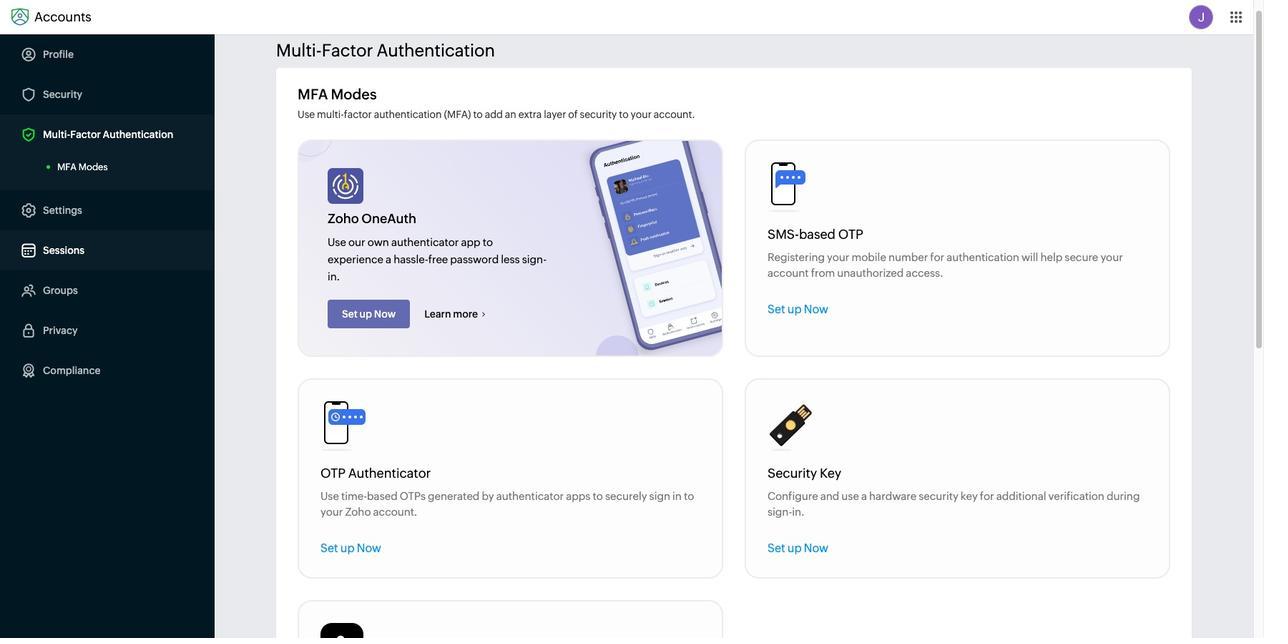 Task type: describe. For each thing, give the bounding box(es) containing it.
access.
[[906, 267, 944, 279]]

account
[[768, 267, 809, 279]]

verification
[[1049, 490, 1105, 502]]

mfa modes use multi-factor authentication (mfa) to add an extra layer of security to your account.
[[298, 86, 695, 120]]

account. inside mfa modes use multi-factor authentication (mfa) to add an extra layer of security to your account.
[[654, 109, 695, 120]]

apps
[[566, 490, 591, 502]]

add
[[485, 109, 503, 120]]

1 horizontal spatial factor
[[322, 41, 373, 60]]

for inside configure and use a hardware security key for additional verification during sign-in.
[[980, 490, 995, 502]]

generated
[[428, 490, 480, 502]]

app
[[461, 236, 481, 248]]

a inside use our own authenticator app to experience a hassle-free password less sign- in.
[[386, 253, 392, 266]]

factor
[[344, 109, 372, 120]]

your inside mfa modes use multi-factor authentication (mfa) to add an extra layer of security to your account.
[[631, 109, 652, 120]]

registering
[[768, 251, 825, 263]]

otp authenticator
[[321, 466, 431, 481]]

learn
[[425, 308, 451, 320]]

configure and use a hardware security key for additional verification during sign-in.
[[768, 490, 1140, 518]]

accounts
[[34, 9, 92, 24]]

free
[[428, 253, 448, 266]]

mobile
[[852, 251, 887, 263]]

experience
[[328, 253, 384, 266]]

our
[[349, 236, 365, 248]]

set up now down experience
[[342, 308, 396, 320]]

extra
[[519, 109, 542, 120]]

sms-
[[768, 227, 799, 242]]

help
[[1041, 251, 1063, 263]]

sessions
[[43, 245, 85, 256]]

an
[[505, 109, 517, 120]]

up for security
[[788, 542, 802, 555]]

oneauth
[[362, 211, 417, 226]]

zoho oneauth
[[328, 211, 417, 226]]

use our own authenticator app to experience a hassle-free password less sign- in.
[[328, 236, 547, 283]]

your right secure
[[1101, 251, 1124, 263]]

based inside use time-based otps generated by authenticator apps to securely sign in to your zoho account.
[[367, 490, 398, 502]]

sign
[[650, 490, 671, 502]]

1 horizontal spatial authentication
[[377, 41, 495, 60]]

0 horizontal spatial multi-
[[43, 129, 70, 140]]

account. inside use time-based otps generated by authenticator apps to securely sign in to your zoho account.
[[373, 506, 417, 518]]

0 vertical spatial zoho
[[328, 211, 359, 226]]

of
[[569, 109, 578, 120]]

registering your mobile number for authentication will help secure your account from unauthorized access.
[[768, 251, 1124, 279]]

authenticator
[[348, 466, 431, 481]]

0 horizontal spatial factor
[[70, 129, 101, 140]]

key
[[820, 466, 842, 481]]

for inside "registering your mobile number for authentication will help secure your account from unauthorized access."
[[931, 251, 945, 263]]

now for otp
[[357, 542, 382, 555]]

by
[[482, 490, 494, 502]]

up down experience
[[360, 308, 372, 320]]

1 horizontal spatial multi-
[[276, 41, 322, 60]]

key
[[961, 490, 978, 502]]

authenticator inside use time-based otps generated by authenticator apps to securely sign in to your zoho account.
[[497, 490, 564, 502]]

0 vertical spatial otp
[[839, 227, 864, 242]]

0 vertical spatial based
[[799, 227, 836, 242]]

1 vertical spatial authentication
[[103, 129, 173, 140]]

privacy
[[43, 325, 78, 336]]

additional
[[997, 490, 1047, 502]]

security inside configure and use a hardware security key for additional verification during sign-in.
[[919, 490, 959, 502]]

mfa for mfa modes use multi-factor authentication (mfa) to add an extra layer of security to your account.
[[298, 86, 328, 102]]

own
[[368, 236, 389, 248]]

set for otp
[[321, 542, 338, 555]]

authenticator inside use our own authenticator app to experience a hassle-free password less sign- in.
[[391, 236, 459, 248]]

otps
[[400, 490, 426, 502]]

secure
[[1065, 251, 1099, 263]]

more
[[453, 308, 478, 320]]



Task type: vqa. For each thing, say whether or not it's contained in the screenshot.
the bottommost new
no



Task type: locate. For each thing, give the bounding box(es) containing it.
for
[[931, 251, 945, 263], [980, 490, 995, 502]]

0 vertical spatial authenticator
[[391, 236, 459, 248]]

0 horizontal spatial a
[[386, 253, 392, 266]]

your inside use time-based otps generated by authenticator apps to securely sign in to your zoho account.
[[321, 506, 343, 518]]

0 vertical spatial sign-
[[522, 253, 547, 266]]

1 horizontal spatial multi-factor authentication
[[276, 41, 495, 60]]

authentication left will
[[947, 251, 1020, 263]]

profile
[[43, 49, 74, 60]]

1 vertical spatial sign-
[[768, 506, 793, 518]]

now for sms-
[[804, 303, 829, 316]]

0 vertical spatial multi-factor authentication
[[276, 41, 495, 60]]

sign- down configure on the bottom of the page
[[768, 506, 793, 518]]

unauthorized
[[838, 267, 904, 279]]

1 vertical spatial a
[[862, 490, 867, 502]]

multi- up multi- in the top left of the page
[[276, 41, 322, 60]]

to right apps at the left
[[593, 490, 603, 502]]

to right in
[[684, 490, 694, 502]]

use inside use our own authenticator app to experience a hassle-free password less sign- in.
[[328, 236, 346, 248]]

based up registering
[[799, 227, 836, 242]]

0 vertical spatial multi-
[[276, 41, 322, 60]]

authentication up '(mfa)'
[[377, 41, 495, 60]]

up down 'account' at the top right of the page
[[788, 303, 802, 316]]

compliance
[[43, 365, 101, 376]]

up down configure on the bottom of the page
[[788, 542, 802, 555]]

security for security key
[[768, 466, 818, 481]]

1 horizontal spatial otp
[[839, 227, 864, 242]]

0 horizontal spatial sign-
[[522, 253, 547, 266]]

in. inside use our own authenticator app to experience a hassle-free password less sign- in.
[[328, 271, 340, 283]]

set up now down "time-"
[[321, 542, 382, 555]]

modes up factor
[[331, 86, 377, 102]]

mfa
[[298, 86, 328, 102], [57, 162, 77, 172]]

set for security
[[768, 542, 786, 555]]

use
[[842, 490, 860, 502]]

use left "time-"
[[321, 490, 339, 502]]

use inside use time-based otps generated by authenticator apps to securely sign in to your zoho account.
[[321, 490, 339, 502]]

authentication for modes
[[374, 109, 442, 120]]

modes
[[331, 86, 377, 102], [78, 162, 108, 172]]

1 horizontal spatial modes
[[331, 86, 377, 102]]

hardware
[[870, 490, 917, 502]]

authenticator
[[391, 236, 459, 248], [497, 490, 564, 502]]

1 vertical spatial modes
[[78, 162, 108, 172]]

0 vertical spatial use
[[298, 109, 315, 120]]

sign- right the less
[[522, 253, 547, 266]]

0 vertical spatial modes
[[331, 86, 377, 102]]

0 horizontal spatial mfa
[[57, 162, 77, 172]]

security
[[43, 89, 82, 100], [768, 466, 818, 481]]

0 vertical spatial security
[[43, 89, 82, 100]]

for up the access.
[[931, 251, 945, 263]]

otp up mobile
[[839, 227, 864, 242]]

mfa inside mfa modes use multi-factor authentication (mfa) to add an extra layer of security to your account.
[[298, 86, 328, 102]]

1 vertical spatial multi-factor authentication
[[43, 129, 173, 140]]

0 vertical spatial mfa
[[298, 86, 328, 102]]

security right of
[[580, 109, 617, 120]]

set for sms-
[[768, 303, 786, 316]]

0 horizontal spatial in.
[[328, 271, 340, 283]]

to right 'app'
[[483, 236, 493, 248]]

less
[[501, 253, 520, 266]]

hassle-
[[394, 253, 428, 266]]

password
[[450, 253, 499, 266]]

use for use our own authenticator app to experience a hassle-free password less sign- in.
[[328, 236, 346, 248]]

set up now down configure on the bottom of the page
[[768, 542, 829, 555]]

security left key at the right of page
[[919, 490, 959, 502]]

1 horizontal spatial for
[[980, 490, 995, 502]]

otp up "time-"
[[321, 466, 346, 481]]

1 horizontal spatial based
[[799, 227, 836, 242]]

factor up factor
[[322, 41, 373, 60]]

0 vertical spatial in.
[[328, 271, 340, 283]]

2 vertical spatial use
[[321, 490, 339, 502]]

0 horizontal spatial authentication
[[103, 129, 173, 140]]

1 vertical spatial security
[[919, 490, 959, 502]]

now left learn
[[374, 308, 396, 320]]

mfa for mfa modes
[[57, 162, 77, 172]]

security inside mfa modes use multi-factor authentication (mfa) to add an extra layer of security to your account.
[[580, 109, 617, 120]]

1 horizontal spatial in.
[[793, 506, 805, 518]]

0 horizontal spatial security
[[580, 109, 617, 120]]

1 vertical spatial mfa
[[57, 162, 77, 172]]

now down and
[[804, 542, 829, 555]]

your
[[631, 109, 652, 120], [827, 251, 850, 263], [1101, 251, 1124, 263], [321, 506, 343, 518]]

now
[[804, 303, 829, 316], [374, 308, 396, 320], [357, 542, 382, 555], [804, 542, 829, 555]]

sign- inside use our own authenticator app to experience a hassle-free password less sign- in.
[[522, 253, 547, 266]]

0 horizontal spatial security
[[43, 89, 82, 100]]

1 horizontal spatial account.
[[654, 109, 695, 120]]

0 horizontal spatial authenticator
[[391, 236, 459, 248]]

authentication up mfa modes
[[103, 129, 173, 140]]

1 vertical spatial account.
[[373, 506, 417, 518]]

0 horizontal spatial authentication
[[374, 109, 442, 120]]

1 horizontal spatial security
[[768, 466, 818, 481]]

your down "time-"
[[321, 506, 343, 518]]

mfa modes
[[57, 162, 108, 172]]

to inside use our own authenticator app to experience a hassle-free password less sign- in.
[[483, 236, 493, 248]]

otp
[[839, 227, 864, 242], [321, 466, 346, 481]]

0 vertical spatial authentication
[[374, 109, 442, 120]]

mfa up multi- in the top left of the page
[[298, 86, 328, 102]]

now down "time-"
[[357, 542, 382, 555]]

1 horizontal spatial a
[[862, 490, 867, 502]]

1 horizontal spatial security
[[919, 490, 959, 502]]

security
[[580, 109, 617, 120], [919, 490, 959, 502]]

sign- inside configure and use a hardware security key for additional verification during sign-in.
[[768, 506, 793, 518]]

1 horizontal spatial authenticator
[[497, 490, 564, 502]]

1 vertical spatial authentication
[[947, 251, 1020, 263]]

based
[[799, 227, 836, 242], [367, 490, 398, 502]]

authentication for your
[[947, 251, 1020, 263]]

zoho inside use time-based otps generated by authenticator apps to securely sign in to your zoho account.
[[345, 506, 371, 518]]

use inside mfa modes use multi-factor authentication (mfa) to add an extra layer of security to your account.
[[298, 109, 315, 120]]

multi-factor authentication up factor
[[276, 41, 495, 60]]

factor
[[322, 41, 373, 60], [70, 129, 101, 140]]

1 vertical spatial otp
[[321, 466, 346, 481]]

a inside configure and use a hardware security key for additional verification during sign-in.
[[862, 490, 867, 502]]

settings
[[43, 205, 82, 216]]

during
[[1107, 490, 1140, 502]]

configure
[[768, 490, 819, 502]]

1 vertical spatial in.
[[793, 506, 805, 518]]

1 horizontal spatial mfa
[[298, 86, 328, 102]]

sms-based otp
[[768, 227, 864, 242]]

in. down experience
[[328, 271, 340, 283]]

groups
[[43, 285, 78, 296]]

number
[[889, 251, 928, 263]]

use left our at top
[[328, 236, 346, 248]]

0 horizontal spatial multi-factor authentication
[[43, 129, 173, 140]]

account.
[[654, 109, 695, 120], [373, 506, 417, 518]]

multi-
[[317, 109, 344, 120]]

0 horizontal spatial account.
[[373, 506, 417, 518]]

0 vertical spatial account.
[[654, 109, 695, 120]]

up down "time-"
[[341, 542, 355, 555]]

in. down configure on the bottom of the page
[[793, 506, 805, 518]]

to left add
[[473, 109, 483, 120]]

0 vertical spatial authentication
[[377, 41, 495, 60]]

layer
[[544, 109, 566, 120]]

1 horizontal spatial sign-
[[768, 506, 793, 518]]

0 horizontal spatial modes
[[78, 162, 108, 172]]

zoho up our at top
[[328, 211, 359, 226]]

for right key at the right of page
[[980, 490, 995, 502]]

use time-based otps generated by authenticator apps to securely sign in to your zoho account.
[[321, 490, 694, 518]]

set up now
[[768, 303, 829, 316], [342, 308, 396, 320], [321, 542, 382, 555], [768, 542, 829, 555]]

a
[[386, 253, 392, 266], [862, 490, 867, 502]]

1 vertical spatial multi-
[[43, 129, 70, 140]]

security down profile
[[43, 89, 82, 100]]

0 vertical spatial for
[[931, 251, 945, 263]]

modes inside mfa modes use multi-factor authentication (mfa) to add an extra layer of security to your account.
[[331, 86, 377, 102]]

1 horizontal spatial authentication
[[947, 251, 1020, 263]]

will
[[1022, 251, 1039, 263]]

mfa up "settings"
[[57, 162, 77, 172]]

set up now for security
[[768, 542, 829, 555]]

authentication
[[377, 41, 495, 60], [103, 129, 173, 140]]

a down own
[[386, 253, 392, 266]]

authentication left '(mfa)'
[[374, 109, 442, 120]]

security key
[[768, 466, 842, 481]]

modes up "settings"
[[78, 162, 108, 172]]

up for sms-
[[788, 303, 802, 316]]

0 horizontal spatial for
[[931, 251, 945, 263]]

from
[[811, 267, 835, 279]]

set up now for otp
[[321, 542, 382, 555]]

use for use time-based otps generated by authenticator apps to securely sign in to your zoho account.
[[321, 490, 339, 502]]

learn more
[[425, 308, 478, 320]]

your up from
[[827, 251, 850, 263]]

multi-factor authentication
[[276, 41, 495, 60], [43, 129, 173, 140]]

zoho down "time-"
[[345, 506, 371, 518]]

now down from
[[804, 303, 829, 316]]

in.
[[328, 271, 340, 283], [793, 506, 805, 518]]

0 horizontal spatial based
[[367, 490, 398, 502]]

1 vertical spatial authenticator
[[497, 490, 564, 502]]

authenticator right by
[[497, 490, 564, 502]]

up
[[788, 303, 802, 316], [360, 308, 372, 320], [341, 542, 355, 555], [788, 542, 802, 555]]

set up now for sms-
[[768, 303, 829, 316]]

modes for mfa modes
[[78, 162, 108, 172]]

use left multi- in the top left of the page
[[298, 109, 315, 120]]

1 vertical spatial use
[[328, 236, 346, 248]]

based down otp authenticator at the left of page
[[367, 490, 398, 502]]

0 vertical spatial security
[[580, 109, 617, 120]]

multi-
[[276, 41, 322, 60], [43, 129, 70, 140]]

security for security
[[43, 89, 82, 100]]

1 vertical spatial based
[[367, 490, 398, 502]]

a right use
[[862, 490, 867, 502]]

sign-
[[522, 253, 547, 266], [768, 506, 793, 518]]

securely
[[605, 490, 647, 502]]

1 vertical spatial for
[[980, 490, 995, 502]]

set up now down 'account' at the top right of the page
[[768, 303, 829, 316]]

modes for mfa modes use multi-factor authentication (mfa) to add an extra layer of security to your account.
[[331, 86, 377, 102]]

and
[[821, 490, 840, 502]]

authenticator up the free
[[391, 236, 459, 248]]

(mfa)
[[444, 109, 471, 120]]

zoho
[[328, 211, 359, 226], [345, 506, 371, 518]]

now for security
[[804, 542, 829, 555]]

multi-factor authentication up mfa modes
[[43, 129, 173, 140]]

use
[[298, 109, 315, 120], [328, 236, 346, 248], [321, 490, 339, 502]]

to
[[473, 109, 483, 120], [619, 109, 629, 120], [483, 236, 493, 248], [593, 490, 603, 502], [684, 490, 694, 502]]

in. inside configure and use a hardware security key for additional verification during sign-in.
[[793, 506, 805, 518]]

to right of
[[619, 109, 629, 120]]

security up configure on the bottom of the page
[[768, 466, 818, 481]]

authentication
[[374, 109, 442, 120], [947, 251, 1020, 263]]

in
[[673, 490, 682, 502]]

set
[[768, 303, 786, 316], [342, 308, 358, 320], [321, 542, 338, 555], [768, 542, 786, 555]]

0 horizontal spatial otp
[[321, 466, 346, 481]]

0 vertical spatial factor
[[322, 41, 373, 60]]

1 vertical spatial zoho
[[345, 506, 371, 518]]

up for otp
[[341, 542, 355, 555]]

authentication inside "registering your mobile number for authentication will help secure your account from unauthorized access."
[[947, 251, 1020, 263]]

0 vertical spatial a
[[386, 253, 392, 266]]

1 vertical spatial security
[[768, 466, 818, 481]]

authentication inside mfa modes use multi-factor authentication (mfa) to add an extra layer of security to your account.
[[374, 109, 442, 120]]

1 vertical spatial factor
[[70, 129, 101, 140]]

your right of
[[631, 109, 652, 120]]

factor up mfa modes
[[70, 129, 101, 140]]

time-
[[341, 490, 367, 502]]

multi- up mfa modes
[[43, 129, 70, 140]]



